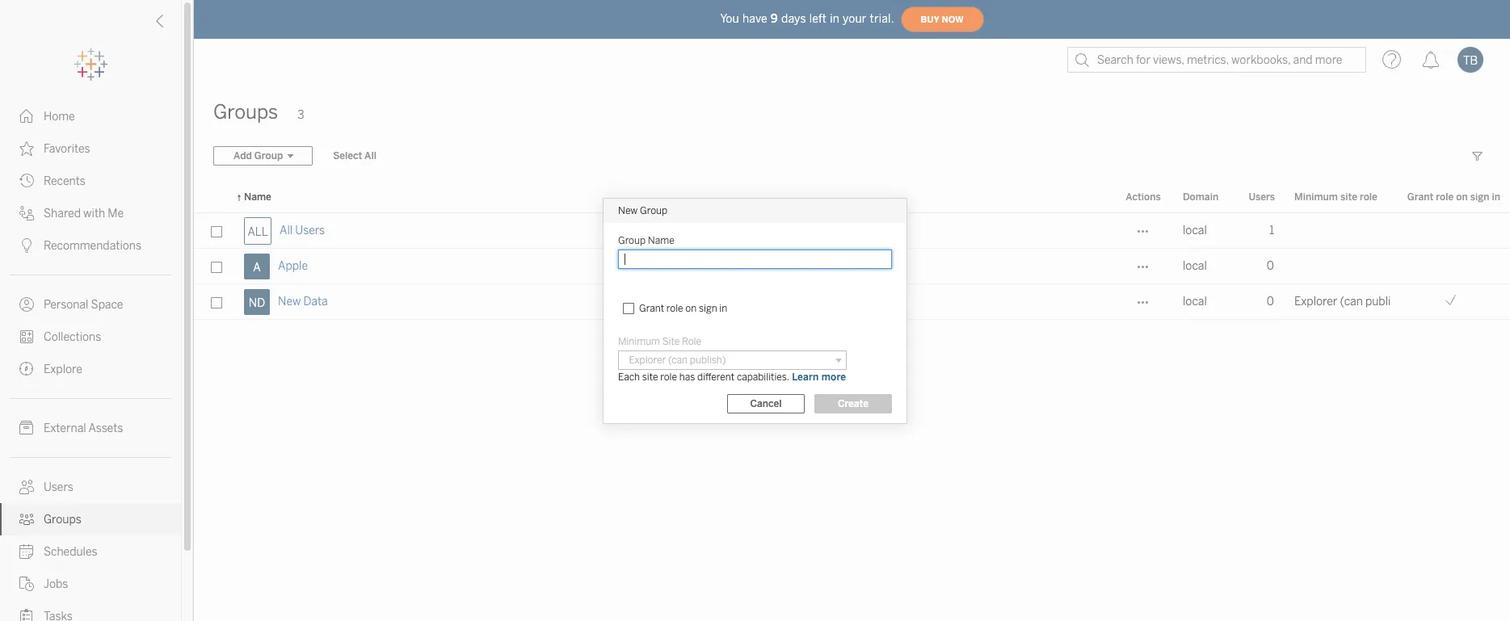 Task type: locate. For each thing, give the bounding box(es) containing it.
data
[[303, 295, 328, 309]]

by text only_f5he34f image inside 'recents' link
[[19, 174, 34, 188]]

jobs link
[[0, 568, 181, 600]]

personal
[[44, 298, 88, 312]]

7 by text only_f5he34f image from the top
[[19, 545, 34, 559]]

by text only_f5he34f image for collections
[[19, 330, 34, 344]]

by text only_f5he34f image inside recommendations 'link'
[[19, 238, 34, 253]]

(can
[[1340, 295, 1363, 309], [668, 354, 688, 366]]

explorer (can publish) button
[[618, 350, 847, 370]]

each site role has different capabilities. learn more
[[618, 371, 846, 383]]

site inside "new group" dialog
[[642, 371, 658, 383]]

by text only_f5he34f image for personal space
[[19, 297, 34, 312]]

learn more link
[[791, 371, 847, 383]]

favorites link
[[0, 133, 181, 165]]

explorer (can publish) inside row
[[1295, 295, 1408, 309]]

0 vertical spatial sign
[[1471, 192, 1490, 203]]

by text only_f5he34f image left favorites
[[19, 141, 34, 156]]

0 vertical spatial explorer (can publish)
[[1295, 295, 1408, 309]]

you have 9 days left in your trial.
[[720, 12, 894, 25]]

new inside dialog
[[618, 205, 638, 216]]

all
[[364, 150, 377, 162], [280, 224, 293, 238]]

1 horizontal spatial sign
[[1471, 192, 1490, 203]]

by text only_f5he34f image inside jobs 'link'
[[19, 577, 34, 592]]

by text only_f5he34f image for explore
[[19, 362, 34, 377]]

0 horizontal spatial on
[[686, 303, 697, 314]]

apple
[[278, 259, 308, 273]]

by text only_f5he34f image left 'jobs'
[[19, 577, 34, 592]]

0 vertical spatial grant
[[1408, 192, 1434, 203]]

0 horizontal spatial explorer (can publish)
[[625, 354, 726, 366]]

1 horizontal spatial explorer (can publish)
[[1295, 295, 1408, 309]]

all right select
[[364, 150, 377, 162]]

cell
[[1285, 213, 1392, 249], [1392, 213, 1510, 249], [1285, 249, 1392, 284], [1392, 249, 1510, 284]]

by text only_f5he34f image up groups link
[[19, 480, 34, 495]]

1 vertical spatial site
[[642, 371, 658, 383]]

3 by text only_f5he34f image from the top
[[19, 297, 34, 312]]

1 vertical spatial all
[[280, 224, 293, 238]]

new
[[618, 205, 638, 216], [278, 295, 301, 309]]

by text only_f5he34f image left collections
[[19, 330, 34, 344]]

0 vertical spatial users
[[1249, 192, 1275, 203]]

1 vertical spatial explorer (can publish)
[[625, 354, 726, 366]]

0 horizontal spatial site
[[642, 371, 658, 383]]

role
[[1360, 192, 1378, 203], [1436, 192, 1454, 203], [667, 303, 683, 314], [660, 371, 677, 383]]

0 vertical spatial grant role on sign in
[[1408, 192, 1501, 203]]

0 horizontal spatial minimum
[[618, 336, 660, 347]]

1 vertical spatial 0
[[1267, 295, 1274, 309]]

by text only_f5he34f image left recommendations on the left top of the page
[[19, 238, 34, 253]]

1 row from the top
[[194, 213, 1510, 249]]

name inside "new group" dialog
[[648, 235, 675, 246]]

0 horizontal spatial users
[[44, 481, 73, 495]]

1 vertical spatial grant role on sign in
[[639, 303, 727, 314]]

row containing all users
[[194, 213, 1510, 249]]

2 by text only_f5he34f image from the top
[[19, 174, 34, 188]]

0 vertical spatial new
[[618, 205, 638, 216]]

6 by text only_f5he34f image from the top
[[19, 609, 34, 621]]

by text only_f5he34f image for external assets
[[19, 421, 34, 436]]

1 horizontal spatial users
[[295, 224, 325, 238]]

by text only_f5he34f image inside collections link
[[19, 330, 34, 344]]

0 vertical spatial minimum
[[1295, 192, 1338, 203]]

1 horizontal spatial new
[[618, 205, 638, 216]]

users link
[[0, 471, 181, 503]]

new for new group
[[618, 205, 638, 216]]

minimum for minimum site role
[[618, 336, 660, 347]]

users up '1'
[[1249, 192, 1275, 203]]

0 vertical spatial 0
[[1267, 259, 1274, 273]]

by text only_f5he34f image left external
[[19, 421, 34, 436]]

2 by text only_f5he34f image from the top
[[19, 206, 34, 221]]

your
[[843, 12, 867, 25]]

0 vertical spatial publish)
[[1366, 295, 1408, 309]]

site for minimum
[[1341, 192, 1358, 203]]

9
[[771, 12, 778, 25]]

1 horizontal spatial explorer
[[1295, 295, 1338, 309]]

users up apple
[[295, 224, 325, 238]]

2 vertical spatial users
[[44, 481, 73, 495]]

group name
[[618, 235, 675, 246]]

6 by text only_f5he34f image from the top
[[19, 512, 34, 527]]

users up groups link
[[44, 481, 73, 495]]

1 horizontal spatial grant role on sign in
[[1408, 192, 1501, 203]]

personal space
[[44, 298, 123, 312]]

0 vertical spatial all
[[364, 150, 377, 162]]

1 vertical spatial users
[[295, 224, 325, 238]]

groups link
[[0, 503, 181, 536]]

by text only_f5he34f image inside the shared with me link
[[19, 206, 34, 221]]

capabilities.
[[737, 371, 789, 383]]

0 for apple
[[1267, 259, 1274, 273]]

1 0 from the top
[[1267, 259, 1274, 273]]

0 horizontal spatial all
[[280, 224, 293, 238]]

favorites
[[44, 142, 90, 156]]

all up apple
[[280, 224, 293, 238]]

in
[[830, 12, 840, 25], [1492, 192, 1501, 203], [720, 303, 727, 314]]

2 0 from the top
[[1267, 295, 1274, 309]]

collections
[[44, 331, 101, 344]]

0 vertical spatial explorer
[[1295, 295, 1338, 309]]

0 horizontal spatial grant role on sign in
[[639, 303, 727, 314]]

1 vertical spatial minimum
[[618, 336, 660, 347]]

1 vertical spatial new
[[278, 295, 301, 309]]

groups up schedules
[[44, 513, 81, 527]]

minimum
[[1295, 192, 1338, 203], [618, 336, 660, 347]]

you
[[720, 12, 739, 25]]

1 horizontal spatial site
[[1341, 192, 1358, 203]]

0
[[1267, 259, 1274, 273], [1267, 295, 1274, 309]]

each
[[618, 371, 640, 383]]

3 local from the top
[[1183, 295, 1207, 309]]

2 vertical spatial in
[[720, 303, 727, 314]]

1 by text only_f5he34f image from the top
[[19, 141, 34, 156]]

row containing apple
[[194, 249, 1510, 284]]

new inside row group
[[278, 295, 301, 309]]

1 horizontal spatial publish)
[[1366, 295, 1408, 309]]

select all
[[333, 150, 377, 162]]

0 for new data
[[1267, 295, 1274, 309]]

by text only_f5he34f image
[[19, 141, 34, 156], [19, 206, 34, 221], [19, 238, 34, 253], [19, 362, 34, 377], [19, 421, 34, 436], [19, 609, 34, 621]]

days
[[781, 12, 806, 25]]

1 horizontal spatial name
[[648, 235, 675, 246]]

grant
[[1408, 192, 1434, 203], [639, 303, 664, 314]]

by text only_f5he34f image inside personal space link
[[19, 297, 34, 312]]

grant role on sign in
[[1408, 192, 1501, 203], [639, 303, 727, 314]]

minimum site role
[[618, 336, 702, 347]]

buy now
[[921, 14, 964, 25]]

2 row from the top
[[194, 249, 1510, 284]]

1 vertical spatial groups
[[44, 513, 81, 527]]

2 horizontal spatial users
[[1249, 192, 1275, 203]]

sign
[[1471, 192, 1490, 203], [699, 303, 717, 314]]

by text only_f5he34f image left schedules
[[19, 545, 34, 559]]

trial.
[[870, 12, 894, 25]]

by text only_f5he34f image for recents
[[19, 174, 34, 188]]

by text only_f5he34f image inside users 'link'
[[19, 480, 34, 495]]

5 by text only_f5he34f image from the top
[[19, 421, 34, 436]]

1 vertical spatial on
[[686, 303, 697, 314]]

1 horizontal spatial in
[[830, 12, 840, 25]]

group
[[640, 205, 668, 216], [618, 235, 646, 246]]

by text only_f5he34f image left home
[[19, 109, 34, 124]]

new up group name
[[618, 205, 638, 216]]

1 vertical spatial group
[[618, 235, 646, 246]]

1
[[1270, 224, 1274, 238]]

1 local from the top
[[1183, 224, 1207, 238]]

0 vertical spatial local
[[1183, 224, 1207, 238]]

new group
[[618, 205, 668, 216]]

main navigation. press the up and down arrow keys to access links. element
[[0, 100, 181, 621]]

by text only_f5he34f image for schedules
[[19, 545, 34, 559]]

by text only_f5he34f image for shared with me
[[19, 206, 34, 221]]

by text only_f5he34f image inside groups link
[[19, 512, 34, 527]]

by text only_f5he34f image inside explore link
[[19, 362, 34, 377]]

0 horizontal spatial explorer
[[629, 354, 666, 366]]

0 horizontal spatial publish)
[[690, 354, 726, 366]]

0 horizontal spatial grant
[[639, 303, 664, 314]]

publish)
[[1366, 295, 1408, 309], [690, 354, 726, 366]]

new left data
[[278, 295, 301, 309]]

actions
[[1126, 192, 1161, 203]]

4 by text only_f5he34f image from the top
[[19, 362, 34, 377]]

sign inside "new group" dialog
[[699, 303, 717, 314]]

by text only_f5he34f image down jobs 'link'
[[19, 609, 34, 621]]

new group dialog
[[604, 198, 907, 423]]

1 horizontal spatial all
[[364, 150, 377, 162]]

by text only_f5he34f image left explore in the bottom of the page
[[19, 362, 34, 377]]

2 local from the top
[[1183, 259, 1207, 273]]

shared with me link
[[0, 197, 181, 230]]

local
[[1183, 224, 1207, 238], [1183, 259, 1207, 273], [1183, 295, 1207, 309]]

site
[[1341, 192, 1358, 203], [642, 371, 658, 383]]

users
[[1249, 192, 1275, 203], [295, 224, 325, 238], [44, 481, 73, 495]]

name inside grid
[[244, 192, 271, 203]]

explorer (can publish)
[[1295, 295, 1408, 309], [625, 354, 726, 366]]

1 horizontal spatial minimum
[[1295, 192, 1338, 203]]

in inside "new group" dialog
[[720, 303, 727, 314]]

on
[[1456, 192, 1468, 203], [686, 303, 697, 314]]

site for each
[[642, 371, 658, 383]]

grant role on sign in inside "new group" dialog
[[639, 303, 727, 314]]

0 vertical spatial (can
[[1340, 295, 1363, 309]]

minimum inside "new group" dialog
[[618, 336, 660, 347]]

buy
[[921, 14, 940, 25]]

0 vertical spatial site
[[1341, 192, 1358, 203]]

2 vertical spatial local
[[1183, 295, 1207, 309]]

group down new group
[[618, 235, 646, 246]]

3 by text only_f5he34f image from the top
[[19, 238, 34, 253]]

1 horizontal spatial (can
[[1340, 295, 1363, 309]]

1 vertical spatial grant
[[639, 303, 664, 314]]

by text only_f5he34f image inside schedules "link"
[[19, 545, 34, 559]]

1 vertical spatial publish)
[[690, 354, 726, 366]]

groups
[[213, 100, 278, 124], [44, 513, 81, 527]]

left
[[810, 12, 827, 25]]

grid
[[194, 183, 1510, 621]]

all inside row group
[[280, 224, 293, 238]]

0 horizontal spatial new
[[278, 295, 301, 309]]

1 vertical spatial name
[[648, 235, 675, 246]]

users inside 'link'
[[44, 481, 73, 495]]

minimum site role
[[1295, 192, 1378, 203]]

row
[[194, 213, 1510, 249], [194, 249, 1510, 284], [194, 283, 1510, 320]]

1 horizontal spatial on
[[1456, 192, 1468, 203]]

sign inside grid
[[1471, 192, 1490, 203]]

external
[[44, 422, 86, 436]]

explorer
[[1295, 295, 1338, 309], [629, 354, 666, 366]]

groups left 3
[[213, 100, 278, 124]]

row group
[[194, 213, 1510, 320]]

recents
[[44, 175, 85, 188]]

by text only_f5he34f image inside external assets link
[[19, 421, 34, 436]]

8 by text only_f5he34f image from the top
[[19, 577, 34, 592]]

buy now button
[[901, 6, 984, 32]]

0 horizontal spatial groups
[[44, 513, 81, 527]]

5 by text only_f5he34f image from the top
[[19, 480, 34, 495]]

personal space link
[[0, 289, 181, 321]]

0 horizontal spatial (can
[[668, 354, 688, 366]]

cancel button
[[727, 394, 805, 413]]

by text only_f5he34f image inside favorites link
[[19, 141, 34, 156]]

0 vertical spatial name
[[244, 192, 271, 203]]

1 vertical spatial sign
[[699, 303, 717, 314]]

0 vertical spatial groups
[[213, 100, 278, 124]]

4 by text only_f5he34f image from the top
[[19, 330, 34, 344]]

1 vertical spatial (can
[[668, 354, 688, 366]]

grid containing all users
[[194, 183, 1510, 621]]

0 horizontal spatial sign
[[699, 303, 717, 314]]

by text only_f5he34f image inside home link
[[19, 109, 34, 124]]

by text only_f5he34f image
[[19, 109, 34, 124], [19, 174, 34, 188], [19, 297, 34, 312], [19, 330, 34, 344], [19, 480, 34, 495], [19, 512, 34, 527], [19, 545, 34, 559], [19, 577, 34, 592]]

by text only_f5he34f image left recents
[[19, 174, 34, 188]]

0 horizontal spatial in
[[720, 303, 727, 314]]

1 by text only_f5he34f image from the top
[[19, 109, 34, 124]]

jobs
[[44, 578, 68, 592]]

name
[[244, 192, 271, 203], [648, 235, 675, 246]]

new data
[[278, 295, 328, 309]]

3 row from the top
[[194, 283, 1510, 320]]

minimum for minimum site role
[[1295, 192, 1338, 203]]

by text only_f5he34f image up schedules "link"
[[19, 512, 34, 527]]

group up group name
[[640, 205, 668, 216]]

external assets link
[[0, 412, 181, 444]]

select
[[333, 150, 362, 162]]

by text only_f5he34f image left personal
[[19, 297, 34, 312]]

me
[[108, 207, 124, 221]]

1 horizontal spatial groups
[[213, 100, 278, 124]]

on inside "new group" dialog
[[686, 303, 697, 314]]

1 vertical spatial local
[[1183, 259, 1207, 273]]

1 vertical spatial in
[[1492, 192, 1501, 203]]

grant inside "new group" dialog
[[639, 303, 664, 314]]

1 horizontal spatial grant
[[1408, 192, 1434, 203]]

by text only_f5he34f image left shared
[[19, 206, 34, 221]]

0 horizontal spatial name
[[244, 192, 271, 203]]

apple link
[[278, 249, 308, 284]]

1 vertical spatial explorer
[[629, 354, 666, 366]]



Task type: describe. For each thing, give the bounding box(es) containing it.
create
[[838, 398, 869, 409]]

learn
[[792, 371, 819, 383]]

schedules
[[44, 545, 97, 559]]

explore
[[44, 363, 82, 377]]

all users link
[[280, 213, 325, 249]]

explorer (can publish) inside popup button
[[625, 354, 726, 366]]

local for users
[[1183, 224, 1207, 238]]

by text only_f5he34f image for users
[[19, 480, 34, 495]]

more
[[822, 371, 846, 383]]

row containing new data
[[194, 283, 1510, 320]]

space
[[91, 298, 123, 312]]

explore link
[[0, 353, 181, 385]]

local for data
[[1183, 295, 1207, 309]]

cancel
[[750, 398, 782, 409]]

new data link
[[278, 284, 328, 320]]

external assets
[[44, 422, 123, 436]]

site
[[662, 336, 680, 347]]

select all button
[[323, 146, 387, 166]]

shared with me
[[44, 207, 124, 221]]

all inside button
[[364, 150, 377, 162]]

by text only_f5he34f image for home
[[19, 109, 34, 124]]

grant inside grid
[[1408, 192, 1434, 203]]

navigation panel element
[[0, 48, 181, 621]]

0 vertical spatial group
[[640, 205, 668, 216]]

groups inside groups link
[[44, 513, 81, 527]]

publish) inside row
[[1366, 295, 1408, 309]]

by text only_f5he34f image for favorites
[[19, 141, 34, 156]]

home link
[[0, 100, 181, 133]]

now
[[942, 14, 964, 25]]

domain
[[1183, 192, 1219, 203]]

(can inside popup button
[[668, 354, 688, 366]]

2 horizontal spatial in
[[1492, 192, 1501, 203]]

shared
[[44, 207, 81, 221]]

row group containing all users
[[194, 213, 1510, 320]]

role
[[682, 336, 702, 347]]

recommendations
[[44, 239, 141, 253]]

publish) inside popup button
[[690, 354, 726, 366]]

3
[[297, 108, 304, 122]]

have
[[743, 12, 768, 25]]

recommendations link
[[0, 230, 181, 262]]

new for new data
[[278, 295, 301, 309]]

collections link
[[0, 321, 181, 353]]

assets
[[88, 422, 123, 436]]

create button
[[815, 394, 892, 413]]

0 vertical spatial in
[[830, 12, 840, 25]]

home
[[44, 110, 75, 124]]

0 vertical spatial on
[[1456, 192, 1468, 203]]

users inside row group
[[295, 224, 325, 238]]

Group Name text field
[[618, 249, 892, 269]]

by text only_f5he34f image for groups
[[19, 512, 34, 527]]

by text only_f5he34f image for jobs
[[19, 577, 34, 592]]

recents link
[[0, 165, 181, 197]]

(can inside row
[[1340, 295, 1363, 309]]

different
[[697, 371, 735, 383]]

has
[[679, 371, 695, 383]]

all users
[[280, 224, 325, 238]]

schedules link
[[0, 536, 181, 568]]

explorer inside popup button
[[629, 354, 666, 366]]

with
[[83, 207, 105, 221]]

by text only_f5he34f image for recommendations
[[19, 238, 34, 253]]



Task type: vqa. For each thing, say whether or not it's contained in the screenshot.
right Sort
no



